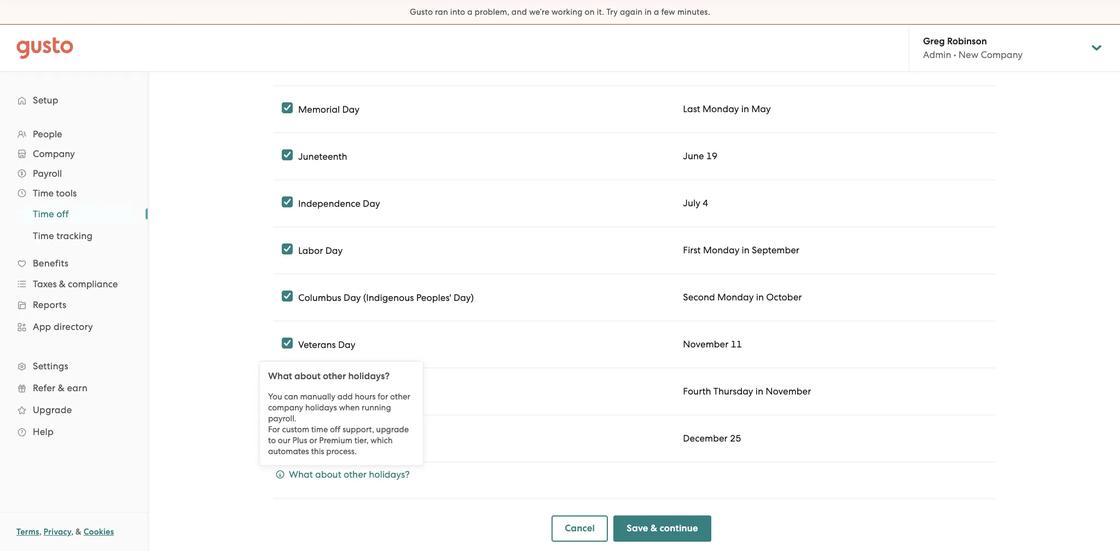 Task type: vqa. For each thing, say whether or not it's contained in the screenshot.


Task type: locate. For each thing, give the bounding box(es) containing it.
september
[[752, 245, 800, 256]]

our
[[278, 436, 291, 446]]

cookies
[[84, 527, 114, 537]]

time
[[33, 188, 54, 199], [33, 209, 54, 220], [33, 231, 54, 241]]

people button
[[11, 124, 137, 144]]

gusto ran into a problem, and we're working on it. try again in a few minutes.
[[410, 7, 711, 17]]

in right the thursday
[[756, 386, 764, 397]]

setup
[[33, 95, 58, 106]]

on
[[585, 7, 595, 17]]

1 vertical spatial what
[[289, 469, 313, 480]]

& left earn
[[58, 383, 65, 394]]

what inside popup button
[[289, 469, 313, 480]]

help link
[[11, 422, 137, 442]]

holidays? up hours
[[349, 371, 390, 382]]

and
[[512, 7, 527, 17]]

0 vertical spatial november
[[684, 339, 729, 350]]

again
[[620, 7, 643, 17]]

day right labor
[[326, 245, 343, 256]]

1 horizontal spatial a
[[654, 7, 660, 17]]

fourth
[[684, 386, 712, 397]]

june 19
[[684, 151, 718, 162]]

greg robinson admin • new company
[[924, 36, 1024, 60]]

november 11
[[684, 339, 743, 350]]

0 vertical spatial what about other holidays?
[[268, 371, 390, 382]]

minutes.
[[678, 7, 711, 17]]

off
[[57, 209, 69, 220], [330, 425, 341, 435]]

1 vertical spatial off
[[330, 425, 341, 435]]

running
[[362, 403, 391, 413]]

company inside dropdown button
[[33, 148, 75, 159]]

about up manually
[[295, 371, 321, 382]]

payroll button
[[11, 164, 137, 183]]

few
[[662, 7, 676, 17]]

0 vertical spatial holidays?
[[349, 371, 390, 382]]

in for second
[[757, 292, 764, 303]]

2 vertical spatial other
[[344, 469, 367, 480]]

list containing people
[[0, 124, 148, 443]]

0 vertical spatial time
[[33, 188, 54, 199]]

upgrade
[[376, 425, 409, 435]]

what about other holidays? up thanksgiving
[[268, 371, 390, 382]]

a
[[468, 7, 473, 17], [654, 7, 660, 17]]

cancel
[[565, 523, 595, 534]]

refer & earn link
[[11, 378, 137, 398]]

Last Monday in May checkbox
[[282, 102, 293, 113]]

day)
[[454, 292, 474, 303]]

1 horizontal spatial off
[[330, 425, 341, 435]]

first
[[684, 245, 701, 256]]

1 list from the top
[[0, 124, 148, 443]]

other right for
[[390, 392, 411, 402]]

1 vertical spatial time
[[33, 209, 54, 220]]

2 , from the left
[[71, 527, 74, 537]]

what about other holidays? inside popup button
[[289, 469, 410, 480]]

June 19 checkbox
[[282, 149, 293, 160]]

christmas day
[[298, 433, 361, 444]]

which
[[371, 436, 393, 446]]

& for earn
[[58, 383, 65, 394]]

independence
[[298, 198, 361, 209]]

& for continue
[[651, 523, 658, 534]]

day up process.
[[343, 433, 361, 444]]

day right independence
[[363, 198, 380, 209]]

, left "privacy"
[[39, 527, 42, 537]]

time inside dropdown button
[[33, 188, 54, 199]]

off up premium
[[330, 425, 341, 435]]

what inside "status"
[[268, 371, 292, 382]]

what about other holidays? down process.
[[289, 469, 410, 480]]

1 vertical spatial about
[[315, 469, 342, 480]]

2 vertical spatial time
[[33, 231, 54, 241]]

veterans day
[[298, 339, 356, 350]]

1 vertical spatial holidays?
[[369, 469, 410, 480]]

second
[[684, 292, 716, 303]]

app directory
[[33, 321, 93, 332]]

1 horizontal spatial ,
[[71, 527, 74, 537]]

, left cookies "button"
[[71, 527, 74, 537]]

day right columbus
[[344, 292, 361, 303]]

other inside the you can manually add hours for other company holidays when running payroll. for custom time off support, upgrade to our plus or premium tier, which automates this process.
[[390, 392, 411, 402]]

monday right first
[[704, 245, 740, 256]]

0 horizontal spatial ,
[[39, 527, 42, 537]]

home image
[[16, 37, 73, 59]]

add
[[338, 392, 353, 402]]

1 horizontal spatial company
[[982, 49, 1024, 60]]

2 list from the top
[[0, 203, 148, 247]]

settings link
[[11, 356, 137, 376]]

day for memorial
[[342, 104, 360, 115]]

plus
[[293, 436, 308, 446]]

,
[[39, 527, 42, 537], [71, 527, 74, 537]]

in right the again
[[645, 7, 652, 17]]

0 vertical spatial monday
[[703, 103, 740, 114]]

october
[[767, 292, 802, 303]]

day right veterans
[[338, 339, 356, 350]]

list containing time off
[[0, 203, 148, 247]]

christmas
[[298, 433, 341, 444]]

time off link
[[20, 204, 137, 224]]

off down tools
[[57, 209, 69, 220]]

in left october in the right bottom of the page
[[757, 292, 764, 303]]

day for independence
[[363, 198, 380, 209]]

holidays? down 'which'
[[369, 469, 410, 480]]

what about other holidays? tooltip
[[260, 361, 424, 482]]

upgrade
[[33, 405, 72, 416]]

thursday
[[714, 386, 754, 397]]

monday right the second
[[718, 292, 754, 303]]

can
[[284, 392, 298, 402]]

second monday in october
[[684, 292, 802, 303]]

1 time from the top
[[33, 188, 54, 199]]

ran
[[435, 7, 448, 17]]

0 vertical spatial what
[[268, 371, 292, 382]]

december 25
[[684, 433, 742, 444]]

off inside the you can manually add hours for other company holidays when running payroll. for custom time off support, upgrade to our plus or premium tier, which automates this process.
[[330, 425, 341, 435]]

in left may
[[742, 103, 750, 114]]

new
[[959, 49, 979, 60]]

0 vertical spatial off
[[57, 209, 69, 220]]

a right 'into'
[[468, 7, 473, 17]]

1 vertical spatial company
[[33, 148, 75, 159]]

0 vertical spatial about
[[295, 371, 321, 382]]

in left september
[[742, 245, 750, 256]]

2 vertical spatial monday
[[718, 292, 754, 303]]

time down the payroll in the top of the page
[[33, 188, 54, 199]]

labor day
[[298, 245, 343, 256]]

time for time tools
[[33, 188, 54, 199]]

& inside button
[[651, 523, 658, 534]]

about inside "status"
[[295, 371, 321, 382]]

time down time off at the left top
[[33, 231, 54, 241]]

& right the save
[[651, 523, 658, 534]]

time down time tools at the left of page
[[33, 209, 54, 220]]

what right module__icon___go7vc
[[289, 469, 313, 480]]

greg
[[924, 36, 946, 47]]

company
[[982, 49, 1024, 60], [33, 148, 75, 159]]

reports
[[33, 300, 67, 310]]

about inside popup button
[[315, 469, 342, 480]]

1 vertical spatial monday
[[704, 245, 740, 256]]

other up thanksgiving
[[323, 371, 346, 382]]

memorial day
[[298, 104, 360, 115]]

time for time off
[[33, 209, 54, 220]]

1 horizontal spatial november
[[766, 386, 812, 397]]

other down process.
[[344, 469, 367, 480]]

0 horizontal spatial november
[[684, 339, 729, 350]]

about down 'this'
[[315, 469, 342, 480]]

what up fourth thursday in november checkbox
[[268, 371, 292, 382]]

setup link
[[11, 90, 137, 110]]

refer
[[33, 383, 56, 394]]

First Monday in September checkbox
[[282, 244, 293, 255]]

other inside popup button
[[344, 469, 367, 480]]

0 horizontal spatial company
[[33, 148, 75, 159]]

company down 'people'
[[33, 148, 75, 159]]

module__icon___go7vc image
[[276, 470, 285, 479]]

3 time from the top
[[33, 231, 54, 241]]

compliance
[[68, 279, 118, 290]]

2 time from the top
[[33, 209, 54, 220]]

refer & earn
[[33, 383, 88, 394]]

a left 'few'
[[654, 7, 660, 17]]

monday
[[703, 103, 740, 114], [704, 245, 740, 256], [718, 292, 754, 303]]

it.
[[597, 7, 605, 17]]

company right new
[[982, 49, 1024, 60]]

monday right last
[[703, 103, 740, 114]]

1 vertical spatial other
[[390, 392, 411, 402]]

when
[[339, 403, 360, 413]]

what about other holidays? status
[[260, 362, 423, 465]]

premium
[[319, 436, 353, 446]]

1 vertical spatial what about other holidays?
[[289, 469, 410, 480]]

time tools button
[[11, 183, 137, 203]]

list
[[0, 124, 148, 443], [0, 203, 148, 247]]

day right memorial on the top left of the page
[[342, 104, 360, 115]]

25
[[730, 433, 742, 444]]

0 horizontal spatial off
[[57, 209, 69, 220]]

problem,
[[475, 7, 510, 17]]

0 horizontal spatial a
[[468, 7, 473, 17]]

& right the taxes
[[59, 279, 66, 290]]

& inside dropdown button
[[59, 279, 66, 290]]

november
[[684, 339, 729, 350], [766, 386, 812, 397]]

other
[[323, 371, 346, 382], [390, 392, 411, 402], [344, 469, 367, 480]]

day for labor
[[326, 245, 343, 256]]

0 vertical spatial company
[[982, 49, 1024, 60]]



Task type: describe. For each thing, give the bounding box(es) containing it.
gusto
[[410, 7, 433, 17]]

what about other holidays? button
[[276, 468, 410, 481]]

4
[[703, 198, 709, 209]]

& left cookies "button"
[[76, 527, 82, 537]]

july 4
[[684, 198, 709, 209]]

veterans
[[298, 339, 336, 350]]

save & continue button
[[614, 516, 712, 542]]

day for christmas
[[343, 433, 361, 444]]

time tracking
[[33, 231, 93, 241]]

into
[[451, 7, 466, 17]]

1 a from the left
[[468, 7, 473, 17]]

time for time tracking
[[33, 231, 54, 241]]

what about other holidays? inside "status"
[[268, 371, 390, 382]]

tier,
[[355, 436, 369, 446]]

to
[[268, 436, 276, 446]]

time tools
[[33, 188, 77, 199]]

0 vertical spatial other
[[323, 371, 346, 382]]

independence day
[[298, 198, 380, 209]]

fourth thursday in november
[[684, 386, 812, 397]]

11
[[731, 339, 743, 350]]

privacy link
[[44, 527, 71, 537]]

Fourth Thursday in November checkbox
[[282, 385, 293, 396]]

people
[[33, 129, 62, 140]]

November 11 checkbox
[[282, 338, 293, 349]]

(indigenous
[[364, 292, 414, 303]]

manually
[[300, 392, 336, 402]]

December 25 checkbox
[[282, 432, 293, 443]]

you
[[268, 392, 282, 402]]

in for first
[[742, 245, 750, 256]]

july
[[684, 198, 701, 209]]

or
[[310, 436, 317, 446]]

holidays? inside "status"
[[349, 371, 390, 382]]

peoples'
[[417, 292, 452, 303]]

time
[[311, 425, 328, 435]]

holidays
[[306, 403, 337, 413]]

terms link
[[16, 527, 39, 537]]

monday for first
[[704, 245, 740, 256]]

help
[[33, 427, 54, 438]]

terms , privacy , & cookies
[[16, 527, 114, 537]]

payroll.
[[268, 414, 297, 424]]

privacy
[[44, 527, 71, 537]]

day for columbus
[[344, 292, 361, 303]]

reports link
[[11, 295, 137, 315]]

last
[[684, 103, 701, 114]]

robinson
[[948, 36, 988, 47]]

columbus
[[298, 292, 342, 303]]

may
[[752, 103, 771, 114]]

app directory link
[[11, 317, 137, 337]]

upgrade link
[[11, 400, 137, 420]]

July 4 checkbox
[[282, 197, 293, 208]]

tools
[[56, 188, 77, 199]]

•
[[954, 49, 957, 60]]

cancel link
[[552, 516, 608, 542]]

earn
[[67, 383, 88, 394]]

save & continue
[[627, 523, 699, 534]]

1 vertical spatial november
[[766, 386, 812, 397]]

gusto navigation element
[[0, 72, 148, 461]]

december
[[684, 433, 728, 444]]

process.
[[327, 447, 357, 457]]

we're
[[529, 7, 550, 17]]

settings
[[33, 361, 68, 372]]

payroll
[[33, 168, 62, 179]]

in for fourth
[[756, 386, 764, 397]]

for
[[268, 425, 280, 435]]

in for last
[[742, 103, 750, 114]]

benefits
[[33, 258, 69, 269]]

save
[[627, 523, 649, 534]]

custom
[[282, 425, 309, 435]]

juneteenth
[[298, 151, 348, 162]]

cookies button
[[84, 526, 114, 539]]

Second Monday in October checkbox
[[282, 291, 293, 302]]

off inside list
[[57, 209, 69, 220]]

june
[[684, 151, 705, 162]]

memorial
[[298, 104, 340, 115]]

benefits link
[[11, 254, 137, 273]]

directory
[[54, 321, 93, 332]]

19
[[707, 151, 718, 162]]

& for compliance
[[59, 279, 66, 290]]

2 a from the left
[[654, 7, 660, 17]]

thanksgiving
[[298, 386, 356, 397]]

taxes & compliance button
[[11, 274, 137, 294]]

monday for last
[[703, 103, 740, 114]]

labor
[[298, 245, 323, 256]]

columbus day (indigenous peoples' day)
[[298, 292, 474, 303]]

continue
[[660, 523, 699, 534]]

support,
[[343, 425, 374, 435]]

tracking
[[57, 231, 93, 241]]

1 , from the left
[[39, 527, 42, 537]]

for
[[378, 392, 388, 402]]

company inside greg robinson admin • new company
[[982, 49, 1024, 60]]

time off
[[33, 209, 69, 220]]

automates
[[268, 447, 309, 457]]

day for veterans
[[338, 339, 356, 350]]

taxes & compliance
[[33, 279, 118, 290]]

you can manually add hours for other company holidays when running payroll. for custom time off support, upgrade to our plus or premium tier, which automates this process.
[[268, 392, 411, 457]]

monday for second
[[718, 292, 754, 303]]

try
[[607, 7, 618, 17]]

holidays? inside popup button
[[369, 469, 410, 480]]

this
[[311, 447, 325, 457]]

company button
[[11, 144, 137, 164]]



